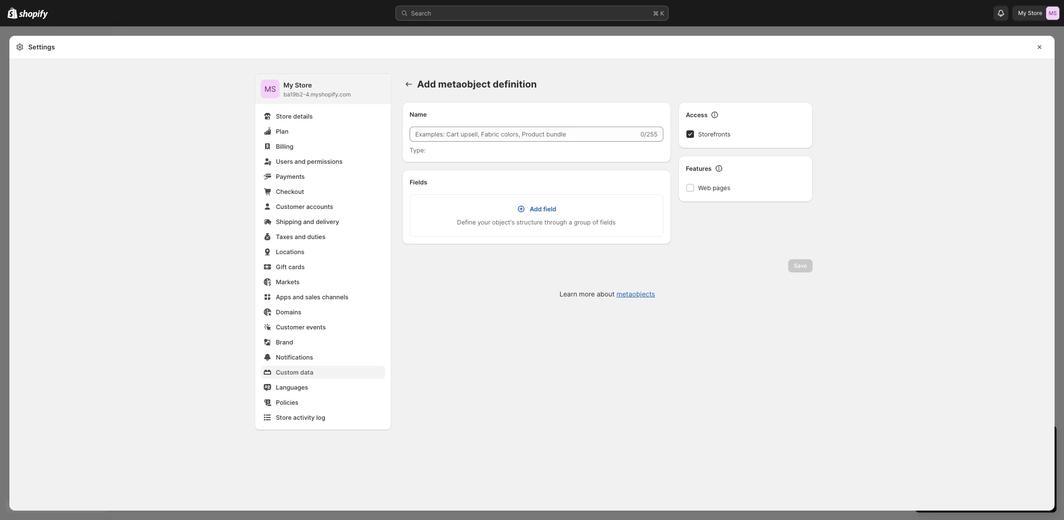 Task type: describe. For each thing, give the bounding box(es) containing it.
shipping
[[276, 218, 302, 226]]

custom data
[[276, 369, 314, 376]]

my for my store
[[1019, 9, 1027, 16]]

gift cards
[[276, 263, 305, 271]]

policies
[[276, 399, 299, 407]]

plan link
[[261, 125, 385, 138]]

billing link
[[261, 140, 385, 153]]

domains link
[[261, 306, 385, 319]]

taxes
[[276, 233, 293, 241]]

events
[[306, 324, 326, 331]]

locations link
[[261, 245, 385, 259]]

sales
[[305, 294, 321, 301]]

payments
[[276, 173, 305, 180]]

define your object's structure through a group of fields
[[457, 219, 616, 226]]

web pages
[[699, 184, 731, 192]]

store details
[[276, 113, 313, 120]]

users and permissions
[[276, 158, 343, 165]]

and for duties
[[295, 233, 306, 241]]

customer events
[[276, 324, 326, 331]]

gift
[[276, 263, 287, 271]]

and for delivery
[[303, 218, 314, 226]]

and for sales
[[293, 294, 304, 301]]

brand
[[276, 339, 293, 346]]

plan
[[276, 128, 289, 135]]

add for add field
[[530, 205, 542, 213]]

group
[[574, 219, 591, 226]]

languages link
[[261, 381, 385, 394]]

shipping and delivery link
[[261, 215, 385, 229]]

apps and sales channels link
[[261, 291, 385, 304]]

customer accounts
[[276, 203, 333, 211]]

fields
[[410, 179, 428, 186]]

and for permissions
[[295, 158, 306, 165]]

notifications link
[[261, 351, 385, 364]]

add metaobject definition
[[417, 79, 537, 90]]

of
[[593, 219, 599, 226]]

⌘
[[654, 9, 659, 17]]

settings dialog
[[9, 36, 1055, 511]]

structure
[[517, 219, 543, 226]]

metaobject
[[438, 79, 491, 90]]

a
[[569, 219, 573, 226]]

Examples: Cart upsell, Fabric colors, Product bundle text field
[[410, 127, 639, 142]]

web
[[699, 184, 711, 192]]

learn
[[560, 290, 578, 298]]

type:
[[410, 147, 426, 154]]

pages
[[713, 184, 731, 192]]

0 vertical spatial my store image
[[1047, 7, 1060, 20]]

cards
[[289, 263, 305, 271]]

brand link
[[261, 336, 385, 349]]

customer for customer events
[[276, 324, 305, 331]]

notifications
[[276, 354, 313, 361]]

my store image inside shop settings menu element
[[261, 80, 280, 98]]

customer for customer accounts
[[276, 203, 305, 211]]

my for my store ba19b2-4.myshopify.com
[[284, 81, 293, 89]]

customer accounts link
[[261, 200, 385, 213]]

accounts
[[306, 203, 333, 211]]

about
[[597, 290, 615, 298]]

custom data link
[[261, 366, 385, 379]]

features
[[686, 165, 712, 172]]

add field
[[530, 205, 557, 213]]

markets link
[[261, 276, 385, 289]]

your
[[478, 219, 491, 226]]

my store ba19b2-4.myshopify.com
[[284, 81, 351, 98]]

store activity log
[[276, 414, 326, 422]]

more
[[579, 290, 595, 298]]

fields
[[601, 219, 616, 226]]

checkout
[[276, 188, 304, 196]]



Task type: vqa. For each thing, say whether or not it's contained in the screenshot.
Checkout
yes



Task type: locate. For each thing, give the bounding box(es) containing it.
customer events link
[[261, 321, 385, 334]]

and right the apps
[[293, 294, 304, 301]]

metaobjects
[[617, 290, 656, 298]]

1 horizontal spatial add
[[530, 205, 542, 213]]

permissions
[[307, 158, 343, 165]]

0 vertical spatial add
[[417, 79, 436, 90]]

payments link
[[261, 170, 385, 183]]

shipping and delivery
[[276, 218, 339, 226]]

0 vertical spatial my
[[1019, 9, 1027, 16]]

define
[[457, 219, 476, 226]]

store
[[1029, 9, 1043, 16], [295, 81, 312, 89], [276, 113, 292, 120], [276, 414, 292, 422]]

search
[[411, 9, 431, 17]]

customer down domains
[[276, 324, 305, 331]]

storefronts
[[699, 131, 731, 138]]

markets
[[276, 278, 300, 286]]

and down customer accounts
[[303, 218, 314, 226]]

learn more about metaobjects
[[560, 290, 656, 298]]

my store image right my store
[[1047, 7, 1060, 20]]

domains
[[276, 309, 302, 316]]

ba19b2-
[[284, 91, 306, 98]]

object's
[[492, 219, 515, 226]]

shopify image
[[8, 7, 18, 19], [19, 10, 48, 19]]

custom
[[276, 369, 299, 376]]

customer
[[276, 203, 305, 211], [276, 324, 305, 331]]

field
[[544, 205, 557, 213]]

4.myshopify.com
[[306, 91, 351, 98]]

my store image left ba19b2-
[[261, 80, 280, 98]]

delivery
[[316, 218, 339, 226]]

1 horizontal spatial shopify image
[[19, 10, 48, 19]]

name
[[410, 111, 427, 118]]

k
[[661, 9, 665, 17]]

policies link
[[261, 396, 385, 409]]

duties
[[307, 233, 326, 241]]

customer down checkout
[[276, 203, 305, 211]]

0 horizontal spatial my store image
[[261, 80, 280, 98]]

1 horizontal spatial my store image
[[1047, 7, 1060, 20]]

taxes and duties
[[276, 233, 326, 241]]

access
[[686, 111, 708, 119]]

add for add metaobject definition
[[417, 79, 436, 90]]

1 vertical spatial my store image
[[261, 80, 280, 98]]

⌘ k
[[654, 9, 665, 17]]

1 vertical spatial my
[[284, 81, 293, 89]]

log
[[317, 414, 326, 422]]

definition
[[493, 79, 537, 90]]

0 horizontal spatial add
[[417, 79, 436, 90]]

store details link
[[261, 110, 385, 123]]

store activity log link
[[261, 411, 385, 425]]

and
[[295, 158, 306, 165], [303, 218, 314, 226], [295, 233, 306, 241], [293, 294, 304, 301]]

store inside my store ba19b2-4.myshopify.com
[[295, 81, 312, 89]]

0 vertical spatial customer
[[276, 203, 305, 211]]

through
[[545, 219, 567, 226]]

users and permissions link
[[261, 155, 385, 168]]

ms button
[[261, 80, 280, 98]]

users
[[276, 158, 293, 165]]

2 customer from the top
[[276, 324, 305, 331]]

billing
[[276, 143, 294, 150]]

languages
[[276, 384, 308, 392]]

gift cards link
[[261, 261, 385, 274]]

and inside 'link'
[[295, 158, 306, 165]]

add up define your object's structure through a group of fields in the top of the page
[[530, 205, 542, 213]]

dialog
[[1059, 36, 1065, 511]]

add up the name
[[417, 79, 436, 90]]

checkout link
[[261, 185, 385, 198]]

1 vertical spatial customer
[[276, 324, 305, 331]]

my store
[[1019, 9, 1043, 16]]

data
[[301, 369, 314, 376]]

apps
[[276, 294, 291, 301]]

my
[[1019, 9, 1027, 16], [284, 81, 293, 89]]

add
[[417, 79, 436, 90], [530, 205, 542, 213]]

locations
[[276, 248, 305, 256]]

taxes and duties link
[[261, 230, 385, 244]]

activity
[[293, 414, 315, 422]]

1 vertical spatial add
[[530, 205, 542, 213]]

my store image
[[1047, 7, 1060, 20], [261, 80, 280, 98]]

0 horizontal spatial my
[[284, 81, 293, 89]]

1 horizontal spatial my
[[1019, 9, 1027, 16]]

settings
[[28, 43, 55, 51]]

metaobjects link
[[617, 290, 656, 298]]

shop settings menu element
[[255, 74, 391, 430]]

and right taxes
[[295, 233, 306, 241]]

0 horizontal spatial shopify image
[[8, 7, 18, 19]]

1 customer from the top
[[276, 203, 305, 211]]

and right users
[[295, 158, 306, 165]]

your trial just started element
[[916, 451, 1057, 513]]

apps and sales channels
[[276, 294, 349, 301]]

channels
[[322, 294, 349, 301]]

details
[[293, 113, 313, 120]]

my inside my store ba19b2-4.myshopify.com
[[284, 81, 293, 89]]



